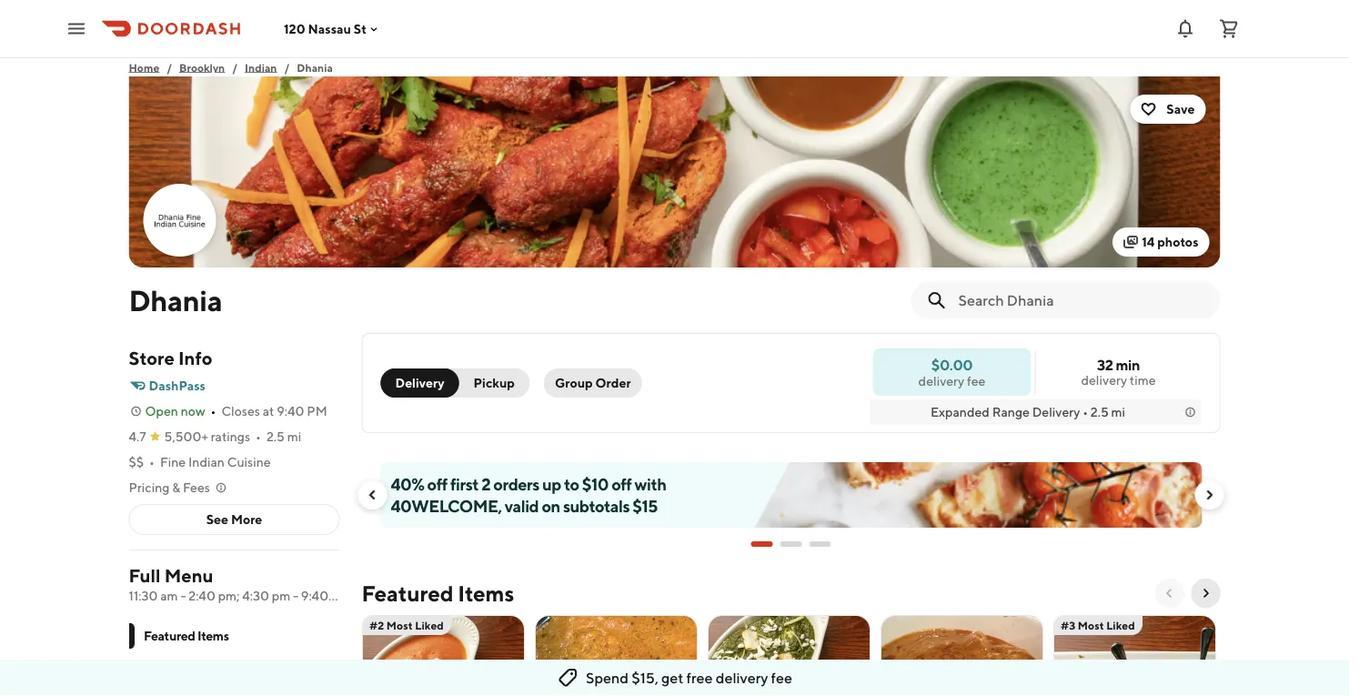 Task type: vqa. For each thing, say whether or not it's contained in the screenshot.
to
yes



Task type: locate. For each thing, give the bounding box(es) containing it.
previous button of carousel image
[[365, 488, 380, 502], [1163, 586, 1177, 601]]

pm
[[272, 588, 291, 603], [331, 588, 350, 603]]

featured up #2 most liked
[[362, 580, 454, 606]]

1 horizontal spatial dhania
[[297, 61, 333, 74]]

most right #2
[[386, 619, 413, 632]]

save
[[1167, 101, 1196, 117]]

Pickup radio
[[448, 369, 530, 398]]

saag paneer image
[[709, 615, 870, 696]]

1 horizontal spatial -
[[293, 588, 299, 603]]

valid
[[505, 496, 539, 516]]

- right am
[[181, 588, 186, 603]]

0 horizontal spatial -
[[181, 588, 186, 603]]

1 horizontal spatial off
[[612, 474, 632, 494]]

time
[[1130, 373, 1156, 388]]

1 - from the left
[[181, 588, 186, 603]]

2.5
[[1091, 405, 1109, 420], [267, 429, 285, 444]]

indian right brooklyn
[[245, 61, 277, 74]]

chicken tikka masala image
[[363, 615, 524, 696]]

0 horizontal spatial items
[[197, 629, 229, 644]]

delivery right range
[[1033, 405, 1081, 420]]

1 horizontal spatial liked
[[1107, 619, 1135, 632]]

fee inside $0.00 delivery fee
[[968, 373, 986, 388]]

2 horizontal spatial delivery
[[1082, 373, 1128, 388]]

pickup
[[474, 375, 515, 390]]

1 most from the left
[[386, 619, 413, 632]]

off right $10
[[612, 474, 632, 494]]

1 vertical spatial 9:40
[[301, 588, 329, 603]]

group
[[555, 375, 593, 390]]

/ left indian link
[[232, 61, 238, 74]]

9:40
[[277, 404, 304, 419], [301, 588, 329, 603]]

&
[[172, 480, 180, 495]]

spend
[[586, 669, 629, 687]]

• down 32 min delivery time
[[1083, 405, 1089, 420]]

delivery left pickup radio
[[395, 375, 445, 390]]

group order
[[555, 375, 631, 390]]

order methods option group
[[381, 369, 530, 398]]

info
[[178, 348, 213, 369]]

1 horizontal spatial featured
[[362, 580, 454, 606]]

most right #3
[[1078, 619, 1104, 632]]

liked inside button
[[415, 619, 444, 632]]

delivery inside $0.00 delivery fee
[[919, 373, 965, 388]]

$15,
[[632, 669, 659, 687]]

featured items up #2 most liked
[[362, 580, 514, 606]]

0 horizontal spatial liked
[[415, 619, 444, 632]]

mi
[[1112, 405, 1126, 420], [287, 429, 301, 444]]

pm
[[307, 404, 327, 419]]

0 horizontal spatial delivery
[[395, 375, 445, 390]]

1 liked from the left
[[415, 619, 444, 632]]

1 vertical spatial fee
[[772, 669, 793, 687]]

0 vertical spatial fee
[[968, 373, 986, 388]]

2:40
[[189, 588, 216, 603]]

store info
[[129, 348, 213, 369]]

1 vertical spatial previous button of carousel image
[[1163, 586, 1177, 601]]

0 horizontal spatial delivery
[[716, 669, 769, 687]]

off
[[427, 474, 448, 494], [612, 474, 632, 494]]

4:30
[[242, 588, 269, 603]]

2 off from the left
[[612, 474, 632, 494]]

next button of carousel image
[[1203, 488, 1217, 502], [1199, 586, 1214, 601]]

pricing & fees
[[129, 480, 210, 495]]

dhania image
[[129, 76, 1221, 268], [145, 186, 214, 255]]

$10
[[582, 474, 609, 494]]

most
[[386, 619, 413, 632], [1078, 619, 1104, 632]]

featured items up reviews
[[143, 629, 229, 644]]

off up 40welcome,
[[427, 474, 448, 494]]

1 horizontal spatial items
[[458, 580, 514, 606]]

mi down '• closes at 9:40 pm'
[[287, 429, 301, 444]]

items inside heading
[[458, 580, 514, 606]]

9:40 right 4:30
[[301, 588, 329, 603]]

2.5 down 32 min delivery time
[[1091, 405, 1109, 420]]

fee right free
[[772, 669, 793, 687]]

2 most from the left
[[1078, 619, 1104, 632]]

indian
[[245, 61, 277, 74], [188, 455, 225, 470]]

1 vertical spatial indian
[[188, 455, 225, 470]]

photos
[[1158, 234, 1199, 249]]

free
[[687, 669, 713, 687]]

1 vertical spatial featured items
[[143, 629, 229, 644]]

1 vertical spatial items
[[197, 629, 229, 644]]

featured items
[[362, 580, 514, 606], [143, 629, 229, 644]]

most for #3
[[1078, 619, 1104, 632]]

featured
[[362, 580, 454, 606], [143, 629, 195, 644]]

/
[[167, 61, 172, 74], [232, 61, 238, 74], [284, 61, 290, 74]]

delivery
[[1082, 373, 1128, 388], [919, 373, 965, 388], [716, 669, 769, 687]]

more
[[231, 512, 262, 527]]

0 vertical spatial mi
[[1112, 405, 1126, 420]]

- right 4:30
[[293, 588, 299, 603]]

0 horizontal spatial off
[[427, 474, 448, 494]]

1 vertical spatial mi
[[287, 429, 301, 444]]

2 horizontal spatial /
[[284, 61, 290, 74]]

featured up reviews
[[143, 629, 195, 644]]

dhania up store info
[[129, 283, 222, 317]]

9:40 right at on the left of the page
[[277, 404, 304, 419]]

full menu 11:30 am - 2:40 pm; 4:30 pm - 9:40 pm
[[129, 565, 350, 603]]

/ right home
[[167, 61, 172, 74]]

liked down 'featured items' heading at the bottom of the page
[[415, 619, 444, 632]]

orders
[[494, 474, 540, 494]]

2.5 down '• closes at 9:40 pm'
[[267, 429, 285, 444]]

14 photos
[[1143, 234, 1199, 249]]

previous button of carousel image up #3 most liked button
[[1163, 586, 1177, 601]]

previous button of carousel image left 40% on the bottom left of the page
[[365, 488, 380, 502]]

liked inside button
[[1107, 619, 1135, 632]]

40% off first 2 orders up to $10 off with 40welcome, valid on subtotals $15
[[391, 474, 667, 516]]

group order button
[[544, 369, 642, 398]]

expanded range delivery • 2.5 mi
[[931, 405, 1126, 420]]

•
[[211, 404, 216, 419], [1083, 405, 1089, 420], [256, 429, 261, 444], [149, 455, 155, 470]]

0 vertical spatial featured
[[362, 580, 454, 606]]

1 horizontal spatial fee
[[968, 373, 986, 388]]

store
[[129, 348, 175, 369]]

delivery right free
[[716, 669, 769, 687]]

brooklyn link
[[179, 58, 225, 76]]

delivery left time
[[1082, 373, 1128, 388]]

min
[[1116, 356, 1140, 374]]

0 vertical spatial featured items
[[362, 580, 514, 606]]

2 liked from the left
[[1107, 619, 1135, 632]]

most inside button
[[386, 619, 413, 632]]

now
[[181, 404, 205, 419]]

dhania down 120 nassau st
[[297, 61, 333, 74]]

1 horizontal spatial indian
[[245, 61, 277, 74]]

1 horizontal spatial /
[[232, 61, 238, 74]]

expanded
[[931, 405, 990, 420]]

0 horizontal spatial /
[[167, 61, 172, 74]]

-
[[181, 588, 186, 603], [293, 588, 299, 603]]

0 vertical spatial delivery
[[395, 375, 445, 390]]

0 vertical spatial 9:40
[[277, 404, 304, 419]]

/ right indian link
[[284, 61, 290, 74]]

120 nassau st button
[[284, 21, 381, 36]]

indian down 5,500+ ratings •
[[188, 455, 225, 470]]

0 horizontal spatial pm
[[272, 588, 291, 603]]

$$ • fine indian cuisine
[[129, 455, 271, 470]]

delivery
[[395, 375, 445, 390], [1033, 405, 1081, 420]]

0 vertical spatial previous button of carousel image
[[365, 488, 380, 502]]

0 horizontal spatial indian
[[188, 455, 225, 470]]

0 horizontal spatial featured items
[[143, 629, 229, 644]]

0 vertical spatial items
[[458, 580, 514, 606]]

pm;
[[218, 588, 240, 603]]

1 horizontal spatial delivery
[[919, 373, 965, 388]]

0 items, open order cart image
[[1219, 18, 1241, 40]]

0 horizontal spatial 2.5
[[267, 429, 285, 444]]

1 horizontal spatial pm
[[331, 588, 350, 603]]

0 horizontal spatial featured
[[143, 629, 195, 644]]

liked for #2 most liked
[[415, 619, 444, 632]]

2
[[482, 474, 491, 494]]

1 / from the left
[[167, 61, 172, 74]]

dhania
[[297, 61, 333, 74], [129, 283, 222, 317]]

32
[[1098, 356, 1114, 374]]

save button
[[1131, 95, 1207, 124]]

ratings
[[211, 429, 250, 444]]

1 vertical spatial 2.5
[[267, 429, 285, 444]]

1 horizontal spatial mi
[[1112, 405, 1126, 420]]

0 horizontal spatial previous button of carousel image
[[365, 488, 380, 502]]

fee up expanded
[[968, 373, 986, 388]]

0 horizontal spatial dhania
[[129, 283, 222, 317]]

home link
[[129, 58, 160, 76]]

1 vertical spatial delivery
[[1033, 405, 1081, 420]]

0 vertical spatial 2.5
[[1091, 405, 1109, 420]]

featured inside heading
[[362, 580, 454, 606]]

1 horizontal spatial delivery
[[1033, 405, 1081, 420]]

11:30
[[129, 588, 158, 603]]

mi down 32 min delivery time
[[1112, 405, 1126, 420]]

items up #2 most liked button
[[458, 580, 514, 606]]

1 horizontal spatial most
[[1078, 619, 1104, 632]]

0 horizontal spatial most
[[386, 619, 413, 632]]

subtotals
[[563, 496, 630, 516]]

14 photos button
[[1113, 228, 1210, 257]]

delivery up expanded
[[919, 373, 965, 388]]

items up the "reviews" button
[[197, 629, 229, 644]]

0 vertical spatial dhania
[[297, 61, 333, 74]]

32 min delivery time
[[1082, 356, 1156, 388]]

open menu image
[[66, 18, 87, 40]]

liked
[[415, 619, 444, 632], [1107, 619, 1135, 632]]

liked right #3
[[1107, 619, 1135, 632]]

most inside button
[[1078, 619, 1104, 632]]

#3 most liked button
[[1054, 615, 1217, 696]]



Task type: describe. For each thing, give the bounding box(es) containing it.
1 horizontal spatial featured items
[[362, 580, 514, 606]]

#2 most liked
[[369, 619, 444, 632]]

#2
[[369, 619, 384, 632]]

brooklyn
[[179, 61, 225, 74]]

$0.00
[[932, 356, 973, 373]]

select promotional banner element
[[751, 528, 831, 561]]

#2 most liked button
[[362, 615, 525, 696]]

with
[[635, 474, 667, 494]]

1 vertical spatial next button of carousel image
[[1199, 586, 1214, 601]]

40%
[[391, 474, 425, 494]]

0 horizontal spatial mi
[[287, 429, 301, 444]]

notification bell image
[[1175, 18, 1197, 40]]

• right now
[[211, 404, 216, 419]]

3 / from the left
[[284, 61, 290, 74]]

• left 2.5 mi
[[256, 429, 261, 444]]

1 horizontal spatial previous button of carousel image
[[1163, 586, 1177, 601]]

#3
[[1061, 619, 1076, 632]]

reviews button
[[129, 653, 340, 685]]

see
[[206, 512, 228, 527]]

get
[[662, 669, 684, 687]]

5,500+ ratings •
[[164, 429, 261, 444]]

4.7
[[129, 429, 146, 444]]

#3 most liked
[[1061, 619, 1135, 632]]

liked for #3 most liked
[[1107, 619, 1135, 632]]

delivery inside option
[[395, 375, 445, 390]]

home
[[129, 61, 160, 74]]

$15
[[633, 496, 658, 516]]

spend $15, get free delivery fee
[[586, 669, 793, 687]]

nassau
[[308, 21, 351, 36]]

14
[[1143, 234, 1155, 249]]

1 vertical spatial featured
[[143, 629, 195, 644]]

1 pm from the left
[[272, 588, 291, 603]]

most for #2
[[386, 619, 413, 632]]

samosa  mix vegetables(2pcs) image
[[1054, 615, 1216, 696]]

home / brooklyn / indian / dhania
[[129, 61, 333, 74]]

$$
[[129, 455, 144, 470]]

120
[[284, 21, 306, 36]]

closes
[[222, 404, 260, 419]]

on
[[542, 496, 560, 516]]

• right the $$
[[149, 455, 155, 470]]

• closes at 9:40 pm
[[211, 404, 327, 419]]

0 vertical spatial indian
[[245, 61, 277, 74]]

0 vertical spatial next button of carousel image
[[1203, 488, 1217, 502]]

at
[[263, 404, 274, 419]]

0 horizontal spatial fee
[[772, 669, 793, 687]]

1 horizontal spatial 2.5
[[1091, 405, 1109, 420]]

am
[[160, 588, 178, 603]]

st
[[354, 21, 367, 36]]

expanded range delivery • 2.5 mi image
[[1184, 405, 1198, 420]]

Delivery radio
[[381, 369, 459, 398]]

menu
[[164, 565, 214, 587]]

Item Search search field
[[959, 290, 1207, 310]]

pricing
[[129, 480, 170, 495]]

1 vertical spatial dhania
[[129, 283, 222, 317]]

fine
[[160, 455, 186, 470]]

up
[[543, 474, 562, 494]]

1 off from the left
[[427, 474, 448, 494]]

reviews
[[143, 661, 191, 676]]

paneer tikka masala image
[[882, 615, 1043, 696]]

indian link
[[245, 58, 277, 76]]

fees
[[183, 480, 210, 495]]

open now
[[145, 404, 205, 419]]

range
[[993, 405, 1030, 420]]

2.5 mi
[[267, 429, 301, 444]]

5,500+
[[164, 429, 208, 444]]

40welcome,
[[391, 496, 502, 516]]

dashpass
[[149, 378, 206, 393]]

featured items heading
[[362, 579, 514, 608]]

delivery inside 32 min delivery time
[[1082, 373, 1128, 388]]

open
[[145, 404, 178, 419]]

120 nassau st
[[284, 21, 367, 36]]

9:40 inside the full menu 11:30 am - 2:40 pm; 4:30 pm - 9:40 pm
[[301, 588, 329, 603]]

cuisine
[[227, 455, 271, 470]]

$0.00 delivery fee
[[919, 356, 986, 388]]

first
[[451, 474, 479, 494]]

2 pm from the left
[[331, 588, 350, 603]]

order
[[596, 375, 631, 390]]

see more button
[[130, 505, 339, 534]]

to
[[564, 474, 579, 494]]

full
[[129, 565, 161, 587]]

2 - from the left
[[293, 588, 299, 603]]

butter chicken image
[[536, 615, 697, 696]]

see more
[[206, 512, 262, 527]]

pricing & fees button
[[129, 479, 228, 497]]

2 / from the left
[[232, 61, 238, 74]]



